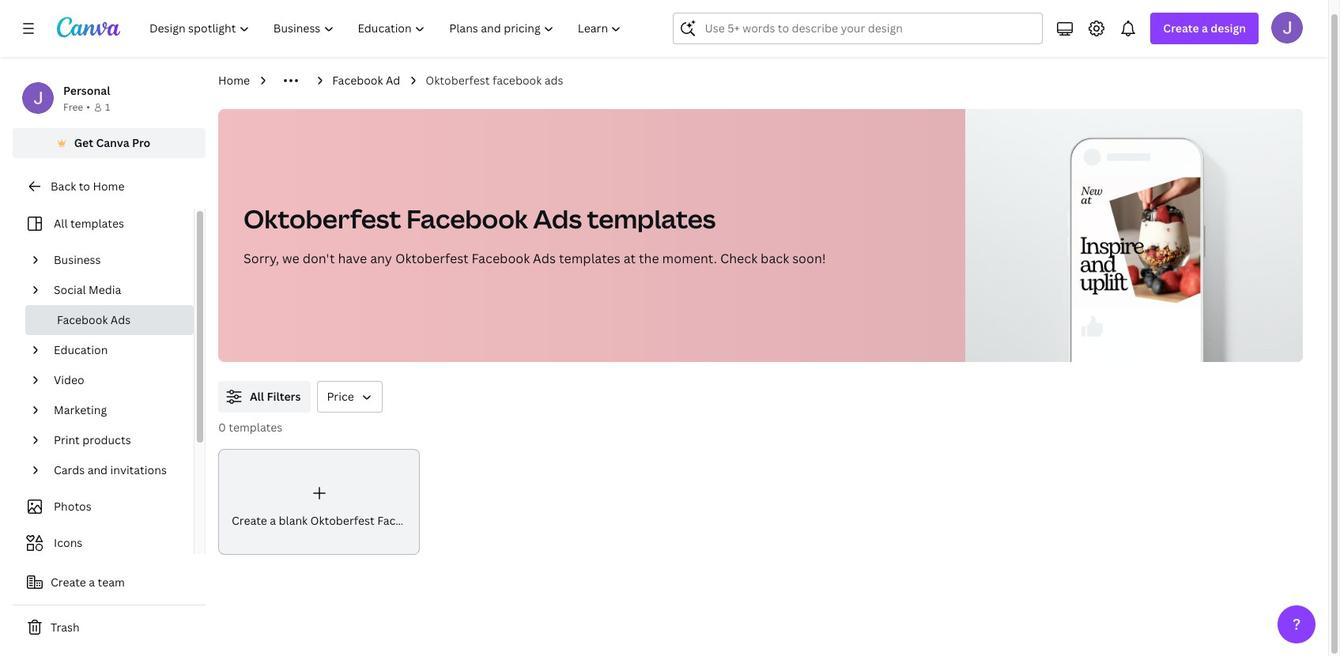 Task type: vqa. For each thing, say whether or not it's contained in the screenshot.
"Create a team" button
yes



Task type: describe. For each thing, give the bounding box(es) containing it.
check
[[721, 250, 758, 267]]

icons link
[[22, 528, 184, 558]]

we
[[282, 250, 300, 267]]

back to home link
[[13, 171, 206, 202]]

print
[[54, 432, 80, 447]]

Search search field
[[705, 13, 1034, 44]]

create a team button
[[13, 567, 206, 599]]

marketing link
[[47, 395, 184, 425]]

facebook ads
[[57, 312, 131, 327]]

create a design
[[1164, 21, 1247, 36]]

cards and invitations link
[[47, 455, 184, 485]]

oktoberfest right blank
[[311, 513, 375, 528]]

and
[[88, 462, 108, 477]]

1 vertical spatial ad
[[431, 513, 446, 528]]

oktoberfest up 'don't'
[[244, 202, 401, 236]]

video link
[[47, 365, 184, 395]]

social media link
[[47, 275, 184, 305]]

all templates link
[[22, 209, 184, 239]]

any
[[370, 250, 392, 267]]

a for design
[[1203, 21, 1209, 36]]

business link
[[47, 245, 184, 275]]

moment.
[[663, 250, 718, 267]]

back to home
[[51, 178, 125, 193]]

team
[[98, 575, 125, 590]]

education link
[[47, 335, 184, 365]]

home link
[[218, 72, 250, 89]]

all for all filters
[[250, 389, 264, 404]]

create for create a team
[[51, 575, 86, 590]]

have
[[338, 250, 367, 267]]

sorry,
[[244, 250, 279, 267]]

oktoberfest right the any
[[395, 250, 469, 267]]

icons
[[54, 535, 83, 550]]

get canva pro button
[[13, 128, 206, 158]]

templates left at
[[559, 250, 621, 267]]

marketing
[[54, 402, 107, 417]]

print products
[[54, 432, 131, 447]]

templates down back to home
[[70, 216, 124, 231]]

at
[[624, 250, 636, 267]]

photos
[[54, 499, 92, 514]]

home inside 'link'
[[93, 178, 125, 193]]

filters
[[267, 389, 301, 404]]

templates up the
[[587, 202, 716, 236]]

get canva pro
[[74, 135, 151, 150]]

back
[[761, 250, 790, 267]]

blank
[[279, 513, 308, 528]]

oktoberfest facebook ads
[[426, 73, 564, 88]]

trash
[[51, 620, 80, 635]]

price
[[327, 389, 354, 404]]

create a design button
[[1151, 13, 1259, 44]]

create a blank oktoberfest facebook ad
[[232, 513, 446, 528]]



Task type: locate. For each thing, give the bounding box(es) containing it.
1 horizontal spatial all
[[250, 389, 264, 404]]

all left filters
[[250, 389, 264, 404]]

ads
[[545, 73, 564, 88]]

oktoberfest facebook ads templates image
[[966, 109, 1304, 362], [1073, 178, 1202, 309]]

oktoberfest left facebook
[[426, 73, 490, 88]]

get
[[74, 135, 93, 150]]

2 vertical spatial ads
[[111, 312, 131, 327]]

sorry, we don't have any oktoberfest facebook ads templates at the moment. check back soon!
[[244, 250, 827, 267]]

0 horizontal spatial ad
[[386, 73, 401, 88]]

facebook ad link
[[332, 72, 401, 89]]

ads up sorry, we don't have any oktoberfest facebook ads templates at the moment. check back soon!
[[533, 202, 582, 236]]

create for create a design
[[1164, 21, 1200, 36]]

design
[[1211, 21, 1247, 36]]

facebook
[[332, 73, 383, 88], [407, 202, 528, 236], [472, 250, 530, 267], [57, 312, 108, 327], [378, 513, 428, 528]]

a for blank
[[270, 513, 276, 528]]

templates
[[587, 202, 716, 236], [70, 216, 124, 231], [559, 250, 621, 267], [229, 420, 283, 435]]

create
[[1164, 21, 1200, 36], [232, 513, 267, 528], [51, 575, 86, 590]]

2 horizontal spatial create
[[1164, 21, 1200, 36]]

cards
[[54, 462, 85, 477]]

1 horizontal spatial create
[[232, 513, 267, 528]]

0 vertical spatial ad
[[386, 73, 401, 88]]

ads
[[533, 202, 582, 236], [533, 250, 556, 267], [111, 312, 131, 327]]

video
[[54, 372, 84, 387]]

all inside "button"
[[250, 389, 264, 404]]

1 vertical spatial home
[[93, 178, 125, 193]]

create for create a blank oktoberfest facebook ad
[[232, 513, 267, 528]]

soon!
[[793, 250, 827, 267]]

0 horizontal spatial all
[[54, 216, 68, 231]]

all filters
[[250, 389, 301, 404]]

create left design
[[1164, 21, 1200, 36]]

0
[[218, 420, 226, 435]]

a inside button
[[89, 575, 95, 590]]

2 vertical spatial a
[[89, 575, 95, 590]]

create down the icons
[[51, 575, 86, 590]]

create left blank
[[232, 513, 267, 528]]

all down back
[[54, 216, 68, 231]]

create inside create a team button
[[51, 575, 86, 590]]

1
[[105, 100, 110, 114]]

1 vertical spatial a
[[270, 513, 276, 528]]

1 horizontal spatial a
[[270, 513, 276, 528]]

the
[[639, 250, 660, 267]]

a inside dropdown button
[[1203, 21, 1209, 36]]

free
[[63, 100, 83, 114]]

create inside create a blank oktoberfest facebook ad element
[[232, 513, 267, 528]]

facebook ad
[[332, 73, 401, 88]]

1 horizontal spatial home
[[218, 73, 250, 88]]

pro
[[132, 135, 151, 150]]

create inside "create a design" dropdown button
[[1164, 21, 1200, 36]]

a
[[1203, 21, 1209, 36], [270, 513, 276, 528], [89, 575, 95, 590]]

to
[[79, 178, 90, 193]]

a left team
[[89, 575, 95, 590]]

0 vertical spatial create
[[1164, 21, 1200, 36]]

trash link
[[13, 612, 206, 644]]

home
[[218, 73, 250, 88], [93, 178, 125, 193]]

2 horizontal spatial a
[[1203, 21, 1209, 36]]

canva
[[96, 135, 129, 150]]

photos link
[[22, 492, 184, 522]]

ads down social media link
[[111, 312, 131, 327]]

create a blank oktoberfest facebook ad link
[[218, 449, 446, 555]]

oktoberfest
[[426, 73, 490, 88], [244, 202, 401, 236], [395, 250, 469, 267], [311, 513, 375, 528]]

a left design
[[1203, 21, 1209, 36]]

0 vertical spatial a
[[1203, 21, 1209, 36]]

0 horizontal spatial a
[[89, 575, 95, 590]]

1 horizontal spatial ad
[[431, 513, 446, 528]]

oktoberfest facebook ads templates
[[244, 202, 716, 236]]

0 vertical spatial all
[[54, 216, 68, 231]]

invitations
[[110, 462, 167, 477]]

education
[[54, 342, 108, 357]]

media
[[89, 282, 121, 297]]

all for all templates
[[54, 216, 68, 231]]

products
[[82, 432, 131, 447]]

1 vertical spatial create
[[232, 513, 267, 528]]

social
[[54, 282, 86, 297]]

facebook
[[493, 73, 542, 88]]

ads down oktoberfest facebook ads templates
[[533, 250, 556, 267]]

don't
[[303, 250, 335, 267]]

1 vertical spatial all
[[250, 389, 264, 404]]

0 templates
[[218, 420, 283, 435]]

a left blank
[[270, 513, 276, 528]]

create a team
[[51, 575, 125, 590]]

None search field
[[674, 13, 1044, 44]]

business
[[54, 252, 101, 267]]

social media
[[54, 282, 121, 297]]

all templates
[[54, 216, 124, 231]]

1 vertical spatial ads
[[533, 250, 556, 267]]

create a blank oktoberfest facebook ad element
[[218, 449, 446, 555]]

print products link
[[47, 425, 184, 455]]

0 vertical spatial ads
[[533, 202, 582, 236]]

top level navigation element
[[139, 13, 636, 44]]

price button
[[318, 381, 383, 413]]

free •
[[63, 100, 90, 114]]

all
[[54, 216, 68, 231], [250, 389, 264, 404]]

jacob simon image
[[1272, 12, 1304, 44]]

ad
[[386, 73, 401, 88], [431, 513, 446, 528]]

0 vertical spatial home
[[218, 73, 250, 88]]

a for team
[[89, 575, 95, 590]]

all filters button
[[218, 381, 311, 413]]

2 vertical spatial create
[[51, 575, 86, 590]]

0 horizontal spatial create
[[51, 575, 86, 590]]

•
[[86, 100, 90, 114]]

templates down 'all filters' "button"
[[229, 420, 283, 435]]

back
[[51, 178, 76, 193]]

0 horizontal spatial home
[[93, 178, 125, 193]]

personal
[[63, 83, 110, 98]]

cards and invitations
[[54, 462, 167, 477]]



